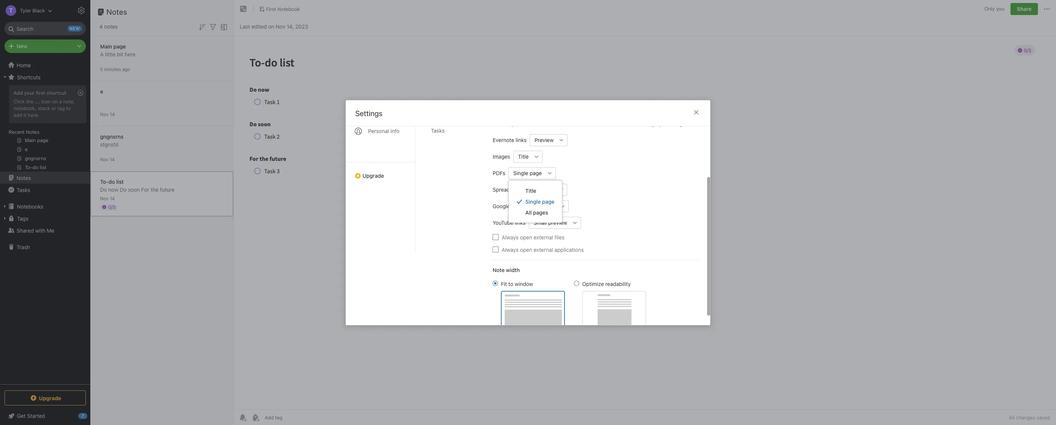 Task type: describe. For each thing, give the bounding box(es) containing it.
shared with me
[[17, 228, 54, 234]]

changes
[[1017, 415, 1036, 421]]

tree containing home
[[0, 59, 90, 385]]

small preview
[[534, 220, 568, 226]]

option group containing fit to window
[[493, 280, 647, 328]]

2 14 from the top
[[110, 157, 115, 163]]

note
[[493, 267, 505, 273]]

expand tags image
[[2, 216, 8, 222]]

single page inside dropdown list menu
[[526, 199, 555, 205]]

nov up 0/3
[[100, 196, 109, 202]]

notebook,
[[14, 105, 36, 111]]

evernote
[[493, 137, 515, 143]]

nov inside note window element
[[276, 23, 286, 30]]

stack
[[38, 105, 50, 111]]

icon
[[41, 99, 51, 105]]

upgrade for leftmost the upgrade popup button
[[39, 396, 61, 402]]

trash
[[17, 244, 30, 251]]

saved
[[1037, 415, 1051, 421]]

share button
[[1011, 3, 1039, 15]]

Search text field
[[10, 22, 81, 35]]

tab list containing personal info
[[346, 53, 416, 252]]

1 nov 14 from the top
[[100, 112, 115, 117]]

to-
[[100, 179, 109, 185]]

ago
[[122, 66, 130, 72]]

2 vertical spatial notes
[[17, 175, 31, 181]]

4 notes
[[99, 23, 118, 30]]

title inside title button
[[518, 153, 529, 160]]

trash link
[[0, 241, 90, 253]]

the inside group
[[26, 99, 33, 105]]

to-do list do now do soon for the future
[[100, 179, 175, 193]]

open for always open external applications
[[520, 247, 533, 253]]

Choose default view option for Spreadsheets field
[[530, 184, 567, 196]]

notebooks
[[17, 204, 43, 210]]

Note Editor text field
[[234, 36, 1057, 411]]

3 nov 14 from the top
[[100, 196, 115, 202]]

single inside button
[[514, 170, 529, 176]]

Optimize readability radio
[[574, 281, 580, 286]]

for
[[141, 187, 149, 193]]

links up all pages
[[526, 203, 537, 210]]

1 horizontal spatial upgrade button
[[346, 162, 415, 182]]

what
[[626, 121, 638, 127]]

and
[[585, 121, 593, 127]]

shortcut
[[47, 90, 66, 96]]

group inside tree
[[0, 83, 90, 175]]

page inside main page a little bit here
[[114, 43, 126, 50]]

list
[[116, 179, 124, 185]]

notes
[[104, 23, 118, 30]]

5
[[100, 66, 103, 72]]

minutes
[[104, 66, 121, 72]]

spreadsheets
[[493, 187, 527, 193]]

single page inside button
[[514, 170, 542, 176]]

1 do from the left
[[100, 187, 107, 193]]

last edited on nov 14, 2023
[[240, 23, 308, 30]]

shortcuts
[[17, 74, 41, 80]]

fit
[[501, 281, 507, 287]]

add
[[14, 90, 23, 96]]

title button
[[514, 151, 531, 163]]

soon
[[128, 187, 140, 193]]

default
[[523, 121, 539, 127]]

here
[[125, 51, 136, 57]]

home link
[[0, 59, 90, 71]]

tasks inside tasks tab
[[431, 127, 445, 134]]

icon on a note, notebook, stack or tag to add it here.
[[14, 99, 75, 118]]

info
[[391, 128, 400, 134]]

recent notes
[[9, 129, 39, 135]]

Choose default view option for Images field
[[514, 151, 543, 163]]

preview
[[549, 220, 568, 226]]

all for all pages
[[526, 210, 532, 216]]

0/3
[[108, 205, 116, 210]]

to inside option group
[[509, 281, 514, 287]]

5 minutes ago
[[100, 66, 130, 72]]

2 nov 14 from the top
[[100, 157, 115, 163]]

you
[[997, 6, 1005, 12]]

always for always open external applications
[[502, 247, 519, 253]]

always open external files
[[502, 234, 565, 241]]

bit
[[117, 51, 123, 57]]

add a reminder image
[[238, 414, 247, 423]]

to inside icon on a note, notebook, stack or tag to add it here.
[[66, 105, 71, 111]]

tasks inside tasks button
[[17, 187, 30, 193]]

14,
[[287, 23, 294, 30]]

add your first shortcut
[[14, 90, 66, 96]]

applications
[[555, 247, 584, 253]]

choose
[[493, 121, 510, 127]]

only
[[985, 6, 996, 12]]

Choose default view option for Evernote links field
[[530, 134, 568, 146]]

new
[[17, 43, 27, 49]]

drive
[[512, 203, 524, 210]]

your for first
[[24, 90, 35, 96]]

add tag image
[[251, 414, 260, 423]]

tasks button
[[0, 184, 90, 196]]

page inside dropdown list menu
[[542, 199, 555, 205]]

last
[[240, 23, 250, 30]]

settings
[[356, 109, 383, 118]]

choose your default views for new links and attachments.
[[493, 121, 624, 127]]

0 horizontal spatial upgrade button
[[5, 391, 86, 406]]

shortcuts button
[[0, 71, 90, 83]]

a
[[100, 51, 104, 57]]

title inside title link
[[526, 188, 537, 194]]

sfgnsfd
[[100, 141, 118, 148]]

images
[[493, 153, 511, 160]]

links down drive
[[515, 220, 526, 226]]

do
[[109, 179, 115, 185]]

only you
[[985, 6, 1005, 12]]

evernote links
[[493, 137, 527, 143]]

me
[[47, 228, 54, 234]]

recent
[[9, 129, 25, 135]]

youtube links
[[493, 220, 526, 226]]



Task type: locate. For each thing, give the bounding box(es) containing it.
group containing add your first shortcut
[[0, 83, 90, 175]]

with
[[35, 228, 45, 234]]

2 horizontal spatial page
[[542, 199, 555, 205]]

single up all pages "link"
[[526, 199, 541, 205]]

0 vertical spatial all
[[526, 210, 532, 216]]

0 vertical spatial tasks
[[431, 127, 445, 134]]

always open external applications
[[502, 247, 584, 253]]

your
[[24, 90, 35, 96], [512, 121, 522, 127]]

1 vertical spatial 14
[[110, 157, 115, 163]]

pages
[[533, 210, 549, 216]]

0 vertical spatial the
[[26, 99, 33, 105]]

0 horizontal spatial upgrade
[[39, 396, 61, 402]]

1 vertical spatial tasks
[[17, 187, 30, 193]]

1 horizontal spatial to
[[509, 281, 514, 287]]

1 vertical spatial always
[[502, 247, 519, 253]]

first
[[36, 90, 45, 96]]

page up bit
[[114, 43, 126, 50]]

0 vertical spatial to
[[66, 105, 71, 111]]

note list element
[[90, 0, 234, 426]]

or
[[51, 105, 56, 111]]

0 vertical spatial open
[[520, 234, 533, 241]]

always right always open external applications checkbox
[[502, 247, 519, 253]]

to down note, on the top left of page
[[66, 105, 71, 111]]

2023
[[295, 23, 308, 30]]

external for files
[[534, 234, 554, 241]]

external for applications
[[534, 247, 554, 253]]

group
[[0, 83, 90, 175]]

2 vertical spatial nov 14
[[100, 196, 115, 202]]

youtube
[[493, 220, 514, 226]]

to
[[66, 105, 71, 111], [509, 281, 514, 287]]

expand note image
[[239, 5, 248, 14]]

on inside icon on a note, notebook, stack or tag to add it here.
[[52, 99, 58, 105]]

open up always open external applications at the bottom of the page
[[520, 234, 533, 241]]

1 horizontal spatial all
[[1010, 415, 1015, 421]]

1 vertical spatial external
[[534, 247, 554, 253]]

page up title link
[[530, 170, 542, 176]]

single down title button
[[514, 170, 529, 176]]

nov down "e"
[[100, 112, 109, 117]]

single page link
[[509, 197, 562, 208]]

0 horizontal spatial page
[[114, 43, 126, 50]]

notes up tasks button
[[17, 175, 31, 181]]

your up click the ...
[[24, 90, 35, 96]]

single page down the choose default view option for images field
[[514, 170, 542, 176]]

tab list
[[346, 53, 416, 252]]

options?
[[657, 121, 677, 127]]

0 vertical spatial on
[[268, 23, 275, 30]]

my
[[648, 121, 655, 127]]

all left pages
[[526, 210, 532, 216]]

notes inside group
[[26, 129, 39, 135]]

small
[[534, 220, 547, 226]]

0 vertical spatial your
[[24, 90, 35, 96]]

all for all changes saved
[[1010, 415, 1015, 421]]

1 vertical spatial single page
[[526, 199, 555, 205]]

0 horizontal spatial the
[[26, 99, 33, 105]]

14 up 0/3
[[110, 196, 115, 202]]

shared
[[17, 228, 34, 234]]

0 vertical spatial nov 14
[[100, 112, 115, 117]]

nov down sfgnsfd
[[100, 157, 109, 163]]

open
[[520, 234, 533, 241], [520, 247, 533, 253]]

first notebook
[[266, 6, 300, 12]]

do down list
[[120, 187, 127, 193]]

1 horizontal spatial on
[[268, 23, 275, 30]]

0 horizontal spatial your
[[24, 90, 35, 96]]

1 horizontal spatial your
[[512, 121, 522, 127]]

shared with me link
[[0, 225, 90, 237]]

Choose default view option for PDFs field
[[509, 167, 556, 179]]

dropdown list menu
[[509, 186, 562, 218]]

1 horizontal spatial the
[[151, 187, 159, 193]]

0 horizontal spatial all
[[526, 210, 532, 216]]

notes right recent
[[26, 129, 39, 135]]

1 vertical spatial notes
[[26, 129, 39, 135]]

google drive links
[[493, 203, 537, 210]]

all inside "link"
[[526, 210, 532, 216]]

page
[[114, 43, 126, 50], [530, 170, 542, 176], [542, 199, 555, 205]]

tree
[[0, 59, 90, 385]]

to right fit
[[509, 281, 514, 287]]

open for always open external files
[[520, 234, 533, 241]]

2 vertical spatial 14
[[110, 196, 115, 202]]

single page up pages
[[526, 199, 555, 205]]

0 vertical spatial page
[[114, 43, 126, 50]]

always right always open external files checkbox
[[502, 234, 519, 241]]

tags
[[17, 216, 28, 222]]

a
[[59, 99, 62, 105]]

0 vertical spatial title
[[518, 153, 529, 160]]

main
[[100, 43, 112, 50]]

nov 14 down sfgnsfd
[[100, 157, 115, 163]]

your inside group
[[24, 90, 35, 96]]

1 vertical spatial upgrade
[[39, 396, 61, 402]]

title up single page link
[[526, 188, 537, 194]]

1 vertical spatial the
[[151, 187, 159, 193]]

Always open external applications checkbox
[[493, 247, 499, 253]]

now
[[108, 187, 118, 193]]

edited
[[252, 23, 267, 30]]

click
[[14, 99, 25, 105]]

0 horizontal spatial tasks
[[17, 187, 30, 193]]

Choose default view option for Google Drive links field
[[540, 200, 569, 212]]

expand notebooks image
[[2, 204, 8, 210]]

add
[[14, 112, 22, 118]]

personal info
[[368, 128, 400, 134]]

first notebook button
[[257, 4, 303, 14]]

2 do from the left
[[120, 187, 127, 193]]

what are my options?
[[626, 121, 677, 127]]

1 vertical spatial upgrade button
[[5, 391, 86, 406]]

upgrade for rightmost the upgrade popup button
[[363, 173, 384, 179]]

1 horizontal spatial page
[[530, 170, 542, 176]]

it
[[24, 112, 26, 118]]

links left the and at right
[[573, 121, 583, 127]]

2 vertical spatial page
[[542, 199, 555, 205]]

1 always from the top
[[502, 234, 519, 241]]

14 down sfgnsfd
[[110, 157, 115, 163]]

preview button
[[530, 134, 556, 146]]

title up the single page button
[[518, 153, 529, 160]]

always for always open external files
[[502, 234, 519, 241]]

4
[[99, 23, 103, 30]]

3 14 from the top
[[110, 196, 115, 202]]

0 vertical spatial 14
[[110, 112, 115, 117]]

small preview button
[[529, 217, 570, 229]]

readability
[[606, 281, 631, 287]]

do
[[100, 187, 107, 193], [120, 187, 127, 193]]

2 open from the top
[[520, 247, 533, 253]]

new
[[562, 121, 572, 127]]

1 vertical spatial single
[[526, 199, 541, 205]]

note window element
[[234, 0, 1057, 426]]

0 horizontal spatial do
[[100, 187, 107, 193]]

all changes saved
[[1010, 415, 1051, 421]]

on right edited
[[268, 23, 275, 30]]

future
[[160, 187, 175, 193]]

all left "changes"
[[1010, 415, 1015, 421]]

do down to-
[[100, 187, 107, 193]]

nov 14 up gngnsrns
[[100, 112, 115, 117]]

upgrade inside tab list
[[363, 173, 384, 179]]

Choose default view option for YouTube links field
[[529, 217, 582, 229]]

None search field
[[10, 22, 81, 35]]

external down the "always open external files"
[[534, 247, 554, 253]]

gngnsrns
[[100, 134, 124, 140]]

note width
[[493, 267, 520, 273]]

title link
[[509, 186, 562, 197]]

0 vertical spatial upgrade
[[363, 173, 384, 179]]

2 external from the top
[[534, 247, 554, 253]]

...
[[35, 99, 40, 105]]

all pages link
[[509, 208, 562, 218]]

your left default
[[512, 121, 522, 127]]

on left a
[[52, 99, 58, 105]]

nov left 14,
[[276, 23, 286, 30]]

window
[[515, 281, 534, 287]]

single
[[514, 170, 529, 176], [526, 199, 541, 205]]

fit to window
[[501, 281, 534, 287]]

on
[[268, 23, 275, 30], [52, 99, 58, 105]]

links up title button
[[516, 137, 527, 143]]

your for default
[[512, 121, 522, 127]]

1 vertical spatial on
[[52, 99, 58, 105]]

all pages
[[526, 210, 549, 216]]

share
[[1018, 6, 1032, 12]]

tasks tab
[[425, 124, 481, 137]]

settings image
[[77, 6, 86, 15]]

the inside to-do list do now do soon for the future
[[151, 187, 159, 193]]

open down the "always open external files"
[[520, 247, 533, 253]]

1 vertical spatial all
[[1010, 415, 1015, 421]]

notes link
[[0, 172, 90, 184]]

1 external from the top
[[534, 234, 554, 241]]

0 vertical spatial notes
[[107, 8, 127, 16]]

on inside note window element
[[268, 23, 275, 30]]

the
[[26, 99, 33, 105], [151, 187, 159, 193]]

optimize readability
[[583, 281, 631, 287]]

1 14 from the top
[[110, 112, 115, 117]]

preview
[[535, 137, 554, 143]]

are
[[639, 121, 647, 127]]

0 vertical spatial external
[[534, 234, 554, 241]]

single page
[[514, 170, 542, 176], [526, 199, 555, 205]]

single inside single page link
[[526, 199, 541, 205]]

nov 14 up 0/3
[[100, 196, 115, 202]]

notes up "notes"
[[107, 8, 127, 16]]

optimize
[[583, 281, 604, 287]]

1 vertical spatial to
[[509, 281, 514, 287]]

upgrade
[[363, 173, 384, 179], [39, 396, 61, 402]]

0 vertical spatial single
[[514, 170, 529, 176]]

14
[[110, 112, 115, 117], [110, 157, 115, 163], [110, 196, 115, 202]]

personal
[[368, 128, 389, 134]]

1 horizontal spatial upgrade
[[363, 173, 384, 179]]

google
[[493, 203, 510, 210]]

Fit to window radio
[[493, 281, 498, 286]]

tag
[[58, 105, 65, 111]]

attachments.
[[594, 121, 624, 127]]

page down choose default view option for spreadsheets field
[[542, 199, 555, 205]]

tasks
[[431, 127, 445, 134], [17, 187, 30, 193]]

external
[[534, 234, 554, 241], [534, 247, 554, 253]]

new button
[[5, 40, 86, 53]]

1 horizontal spatial do
[[120, 187, 127, 193]]

1 vertical spatial open
[[520, 247, 533, 253]]

1 vertical spatial page
[[530, 170, 542, 176]]

1 vertical spatial nov 14
[[100, 157, 115, 163]]

page inside button
[[530, 170, 542, 176]]

option group
[[493, 280, 647, 328]]

title
[[518, 153, 529, 160], [526, 188, 537, 194]]

external up always open external applications at the bottom of the page
[[534, 234, 554, 241]]

little
[[105, 51, 116, 57]]

the right for
[[151, 187, 159, 193]]

the left ...
[[26, 99, 33, 105]]

2 always from the top
[[502, 247, 519, 253]]

0 horizontal spatial on
[[52, 99, 58, 105]]

14 up gngnsrns
[[110, 112, 115, 117]]

0 horizontal spatial to
[[66, 105, 71, 111]]

1 open from the top
[[520, 234, 533, 241]]

notes inside the note list element
[[107, 8, 127, 16]]

1 vertical spatial your
[[512, 121, 522, 127]]

nov
[[276, 23, 286, 30], [100, 112, 109, 117], [100, 157, 109, 163], [100, 196, 109, 202]]

0 vertical spatial always
[[502, 234, 519, 241]]

0 vertical spatial single page
[[514, 170, 542, 176]]

single page button
[[509, 167, 544, 179]]

for
[[555, 121, 561, 127]]

Always open external files checkbox
[[493, 234, 499, 240]]

close image
[[692, 108, 701, 117]]

0 vertical spatial upgrade button
[[346, 162, 415, 182]]

1 vertical spatial title
[[526, 188, 537, 194]]

1 horizontal spatial tasks
[[431, 127, 445, 134]]

all inside note window element
[[1010, 415, 1015, 421]]



Task type: vqa. For each thing, say whether or not it's contained in the screenshot.
future
yes



